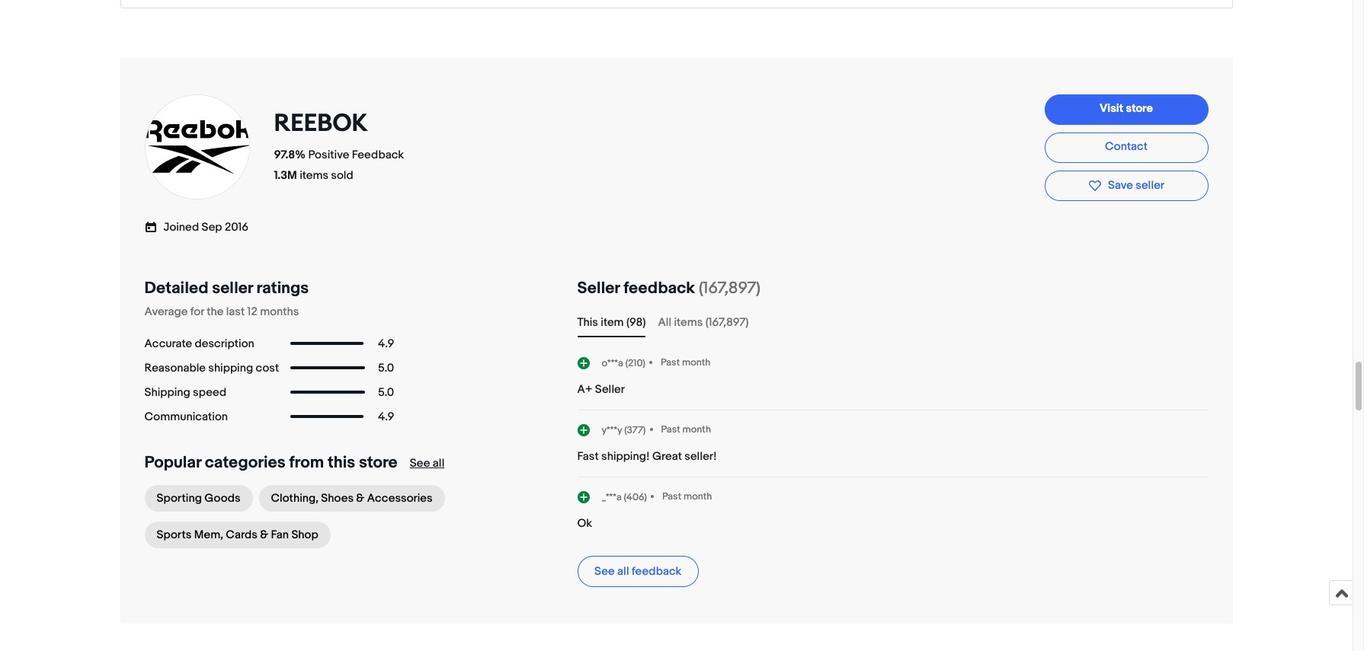 Task type: describe. For each thing, give the bounding box(es) containing it.
sports mem, cards & fan shop link
[[144, 522, 331, 549]]

save seller
[[1109, 178, 1165, 193]]

for
[[190, 305, 204, 320]]

sep
[[202, 220, 222, 235]]

detailed seller ratings
[[144, 279, 309, 299]]

past month for seller
[[661, 357, 711, 369]]

2 vertical spatial month
[[684, 491, 713, 503]]

y***y
[[602, 424, 622, 437]]

contact
[[1106, 140, 1148, 154]]

(377)
[[625, 424, 646, 437]]

(167,897) for all items (167,897)
[[706, 316, 749, 330]]

see all feedback
[[595, 565, 682, 580]]

clothing, shoes & accessories link
[[259, 486, 445, 512]]

4.9 for accurate description
[[378, 337, 394, 351]]

cost
[[256, 361, 279, 376]]

_***a
[[602, 492, 622, 504]]

the
[[207, 305, 224, 320]]

visit store
[[1100, 101, 1154, 116]]

reebok image
[[144, 93, 250, 200]]

a+
[[578, 383, 593, 397]]

see all link
[[410, 457, 445, 471]]

goods
[[205, 492, 241, 506]]

fast shipping! great seller!
[[578, 450, 717, 464]]

joined
[[164, 220, 199, 235]]

1 vertical spatial seller
[[595, 383, 625, 397]]

items inside 97.8% positive feedback 1.3m items sold
[[300, 168, 329, 183]]

sporting
[[157, 492, 202, 506]]

all
[[658, 316, 672, 330]]

past for shipping!
[[661, 424, 681, 436]]

detailed
[[144, 279, 209, 299]]

see for see all feedback
[[595, 565, 615, 580]]

(210)
[[626, 357, 646, 370]]

feedback
[[352, 148, 404, 162]]

0 vertical spatial seller
[[578, 279, 620, 299]]

shipping
[[208, 361, 253, 376]]

text__icon wrapper image
[[144, 219, 164, 234]]

0 horizontal spatial store
[[359, 454, 398, 474]]

average for the last 12 months
[[144, 305, 299, 320]]

joined sep 2016
[[164, 220, 249, 235]]

a+  seller
[[578, 383, 625, 397]]

(167,897) for seller feedback (167,897)
[[699, 279, 761, 299]]

see all feedback link
[[578, 557, 699, 588]]

4.9 for communication
[[378, 410, 394, 424]]

reasonable
[[144, 361, 206, 376]]

average
[[144, 305, 188, 320]]

item
[[601, 316, 624, 330]]

popular categories from this store
[[144, 454, 398, 474]]

1 vertical spatial items
[[674, 316, 703, 330]]

months
[[260, 305, 299, 320]]

tab list containing this item (98)
[[578, 314, 1209, 332]]

0 vertical spatial feedback
[[624, 279, 695, 299]]

great
[[653, 450, 682, 464]]

reebok link
[[274, 109, 373, 138]]

seller for detailed
[[212, 279, 253, 299]]

speed
[[193, 386, 227, 400]]

shipping
[[144, 386, 190, 400]]

5.0 for shipping speed
[[378, 386, 394, 400]]

sold
[[331, 168, 354, 183]]

see for see all
[[410, 457, 430, 471]]

positive
[[308, 148, 350, 162]]

this item (98)
[[578, 316, 646, 330]]

clothing, shoes & accessories
[[271, 492, 433, 506]]

communication
[[144, 410, 228, 424]]

reebok
[[274, 109, 368, 138]]

visit store link
[[1045, 94, 1209, 125]]

clothing,
[[271, 492, 319, 506]]

store inside visit store link
[[1127, 101, 1154, 116]]

mem,
[[194, 529, 223, 543]]

description
[[195, 337, 255, 351]]



Task type: locate. For each thing, give the bounding box(es) containing it.
1 horizontal spatial items
[[674, 316, 703, 330]]

1 vertical spatial store
[[359, 454, 398, 474]]

sports mem, cards & fan shop
[[157, 529, 318, 543]]

0 vertical spatial 5.0
[[378, 361, 394, 376]]

past for seller
[[661, 357, 680, 369]]

shipping!
[[602, 450, 650, 464]]

1 vertical spatial month
[[683, 424, 711, 436]]

0 vertical spatial items
[[300, 168, 329, 183]]

2 vertical spatial past month
[[663, 491, 713, 503]]

save
[[1109, 178, 1134, 193]]

97.8%
[[274, 148, 306, 162]]

(98)
[[627, 316, 646, 330]]

seller inside button
[[1136, 178, 1165, 193]]

_***a (406)
[[602, 492, 647, 504]]

0 horizontal spatial see
[[410, 457, 430, 471]]

1 vertical spatial (167,897)
[[706, 316, 749, 330]]

store right visit
[[1127, 101, 1154, 116]]

all
[[433, 457, 445, 471], [618, 565, 630, 580]]

this
[[328, 454, 355, 474]]

seller
[[1136, 178, 1165, 193], [212, 279, 253, 299]]

last
[[226, 305, 245, 320]]

past month up seller!
[[661, 424, 711, 436]]

past month down 'all items (167,897)'
[[661, 357, 711, 369]]

seller right save
[[1136, 178, 1165, 193]]

0 vertical spatial see
[[410, 457, 430, 471]]

ratings
[[257, 279, 309, 299]]

see all
[[410, 457, 445, 471]]

sports
[[157, 529, 192, 543]]

all items (167,897)
[[658, 316, 749, 330]]

cards
[[226, 529, 258, 543]]

1 vertical spatial see
[[595, 565, 615, 580]]

seller right a+
[[595, 383, 625, 397]]

see down the _***a
[[595, 565, 615, 580]]

1 horizontal spatial store
[[1127, 101, 1154, 116]]

feedback inside see all feedback link
[[632, 565, 682, 580]]

4.9
[[378, 337, 394, 351], [378, 410, 394, 424]]

shipping speed
[[144, 386, 227, 400]]

month down seller!
[[684, 491, 713, 503]]

o***a (210)
[[602, 357, 646, 370]]

0 vertical spatial (167,897)
[[699, 279, 761, 299]]

month down 'all items (167,897)'
[[682, 357, 711, 369]]

2016
[[225, 220, 249, 235]]

this
[[578, 316, 599, 330]]

0 horizontal spatial all
[[433, 457, 445, 471]]

items
[[300, 168, 329, 183], [674, 316, 703, 330]]

month
[[682, 357, 711, 369], [683, 424, 711, 436], [684, 491, 713, 503]]

& left the fan on the left bottom of the page
[[260, 529, 269, 543]]

all for see all
[[433, 457, 445, 471]]

past month down seller!
[[663, 491, 713, 503]]

fan
[[271, 529, 289, 543]]

contact link
[[1045, 132, 1209, 163]]

accurate description
[[144, 337, 255, 351]]

past up great
[[661, 424, 681, 436]]

items right all at the left of the page
[[674, 316, 703, 330]]

popular
[[144, 454, 201, 474]]

month for seller
[[682, 357, 711, 369]]

0 vertical spatial store
[[1127, 101, 1154, 116]]

month up seller!
[[683, 424, 711, 436]]

ok
[[578, 517, 593, 532]]

1 vertical spatial &
[[260, 529, 269, 543]]

all for see all feedback
[[618, 565, 630, 580]]

see
[[410, 457, 430, 471], [595, 565, 615, 580]]

seller
[[578, 279, 620, 299], [595, 383, 625, 397]]

store right this
[[359, 454, 398, 474]]

0 vertical spatial all
[[433, 457, 445, 471]]

visit
[[1100, 101, 1124, 116]]

2 vertical spatial past
[[663, 491, 682, 503]]

0 horizontal spatial items
[[300, 168, 329, 183]]

seller up this
[[578, 279, 620, 299]]

1 vertical spatial past
[[661, 424, 681, 436]]

seller for save
[[1136, 178, 1165, 193]]

(167,897) right all at the left of the page
[[706, 316, 749, 330]]

accessories
[[367, 492, 433, 506]]

5.0
[[378, 361, 394, 376], [378, 386, 394, 400]]

past right (210)
[[661, 357, 680, 369]]

past month for shipping!
[[661, 424, 711, 436]]

12
[[247, 305, 258, 320]]

2 5.0 from the top
[[378, 386, 394, 400]]

reasonable shipping cost
[[144, 361, 279, 376]]

97.8% positive feedback 1.3m items sold
[[274, 148, 404, 183]]

tab list
[[578, 314, 1209, 332]]

0 horizontal spatial &
[[260, 529, 269, 543]]

shop
[[292, 529, 318, 543]]

past month
[[661, 357, 711, 369], [661, 424, 711, 436], [663, 491, 713, 503]]

fast
[[578, 450, 599, 464]]

0 vertical spatial past month
[[661, 357, 711, 369]]

seller up the last
[[212, 279, 253, 299]]

sporting goods
[[157, 492, 241, 506]]

(167,897) inside tab list
[[706, 316, 749, 330]]

&
[[356, 492, 365, 506], [260, 529, 269, 543]]

past right (406)
[[663, 491, 682, 503]]

seller!
[[685, 450, 717, 464]]

0 horizontal spatial seller
[[212, 279, 253, 299]]

accurate
[[144, 337, 192, 351]]

see up accessories on the left bottom of page
[[410, 457, 430, 471]]

1 vertical spatial past month
[[661, 424, 711, 436]]

feedback
[[624, 279, 695, 299], [632, 565, 682, 580]]

1 horizontal spatial all
[[618, 565, 630, 580]]

& right shoes
[[356, 492, 365, 506]]

1 vertical spatial feedback
[[632, 565, 682, 580]]

1 5.0 from the top
[[378, 361, 394, 376]]

month for shipping!
[[683, 424, 711, 436]]

1.3m
[[274, 168, 297, 183]]

0 vertical spatial past
[[661, 357, 680, 369]]

categories
[[205, 454, 286, 474]]

1 vertical spatial 5.0
[[378, 386, 394, 400]]

1 horizontal spatial &
[[356, 492, 365, 506]]

2 4.9 from the top
[[378, 410, 394, 424]]

shoes
[[321, 492, 354, 506]]

(167,897) up 'all items (167,897)'
[[699, 279, 761, 299]]

1 vertical spatial all
[[618, 565, 630, 580]]

0 vertical spatial &
[[356, 492, 365, 506]]

y***y (377)
[[602, 424, 646, 437]]

from
[[289, 454, 324, 474]]

0 vertical spatial seller
[[1136, 178, 1165, 193]]

(406)
[[624, 492, 647, 504]]

5.0 for reasonable shipping cost
[[378, 361, 394, 376]]

1 horizontal spatial seller
[[1136, 178, 1165, 193]]

o***a
[[602, 357, 624, 370]]

1 horizontal spatial see
[[595, 565, 615, 580]]

items down positive
[[300, 168, 329, 183]]

1 vertical spatial seller
[[212, 279, 253, 299]]

1 vertical spatial 4.9
[[378, 410, 394, 424]]

0 vertical spatial month
[[682, 357, 711, 369]]

0 vertical spatial 4.9
[[378, 337, 394, 351]]

seller feedback (167,897)
[[578, 279, 761, 299]]

past
[[661, 357, 680, 369], [661, 424, 681, 436], [663, 491, 682, 503]]

sporting goods link
[[144, 486, 253, 512]]

store
[[1127, 101, 1154, 116], [359, 454, 398, 474]]

save seller button
[[1045, 170, 1209, 201]]

1 4.9 from the top
[[378, 337, 394, 351]]



Task type: vqa. For each thing, say whether or not it's contained in the screenshot.
Reasonable shipping cost
yes



